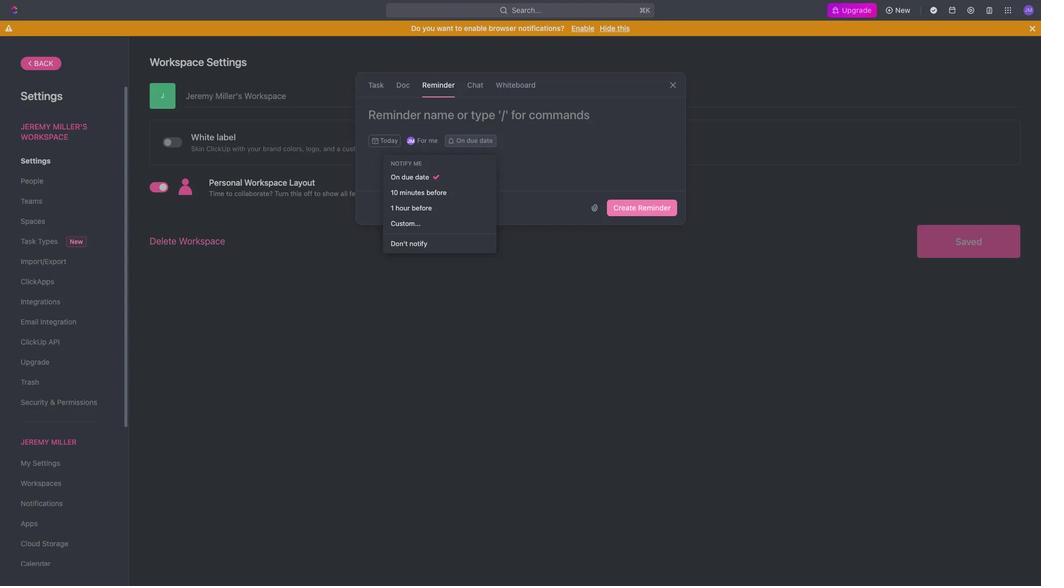 Task type: vqa. For each thing, say whether or not it's contained in the screenshot.
Do you want to enable browser notifications? Enable Hide this
yes



Task type: locate. For each thing, give the bounding box(es) containing it.
import/export
[[21, 257, 66, 266]]

search...
[[512, 6, 542, 14]]

logo,
[[306, 144, 322, 153]]

1 horizontal spatial date
[[480, 137, 493, 145]]

reminder right create at right
[[638, 203, 671, 212]]

apps
[[21, 520, 38, 528]]

task
[[368, 80, 384, 89], [21, 237, 36, 246]]

1 vertical spatial due
[[402, 173, 414, 181]]

task inside dialog
[[368, 80, 384, 89]]

1 vertical spatial upgrade link
[[21, 354, 103, 371]]

0 horizontal spatial upgrade link
[[21, 354, 103, 371]]

0 horizontal spatial on due date
[[391, 173, 429, 181]]

0 horizontal spatial on
[[391, 173, 400, 181]]

this right hide
[[618, 24, 630, 33]]

1 vertical spatial before
[[412, 204, 432, 212]]

calendar
[[21, 560, 51, 569]]

upgrade
[[842, 6, 872, 14], [21, 358, 50, 367]]

due
[[467, 137, 478, 145], [402, 173, 414, 181]]

saved
[[956, 236, 983, 247]]

your
[[247, 144, 261, 153]]

task left doc
[[368, 80, 384, 89]]

0 vertical spatial task
[[368, 80, 384, 89]]

workspace up j
[[150, 56, 204, 68]]

show
[[323, 190, 339, 198]]

jeremy up my settings
[[21, 438, 49, 447]]

0 horizontal spatial to
[[226, 190, 233, 198]]

0 vertical spatial upgrade
[[842, 6, 872, 14]]

before down team
[[412, 204, 432, 212]]

1 horizontal spatial to
[[314, 190, 321, 198]]

jeremy left "miller's"
[[21, 122, 51, 131]]

miller
[[51, 438, 77, 447]]

1 vertical spatial new
[[70, 238, 83, 246]]

dialog containing task
[[356, 72, 686, 225]]

upgrade down clickup api
[[21, 358, 50, 367]]

email integration
[[21, 318, 76, 326]]

1 horizontal spatial reminder
[[638, 203, 671, 212]]

clickup
[[206, 144, 231, 153], [21, 338, 47, 347]]

off
[[304, 190, 313, 198]]

0 vertical spatial date
[[480, 137, 493, 145]]

before for 10 minutes before
[[427, 188, 447, 196]]

custom...
[[391, 219, 421, 227]]

date down me
[[415, 173, 429, 181]]

0 horizontal spatial clickup
[[21, 338, 47, 347]]

1 vertical spatial clickup
[[21, 338, 47, 347]]

this inside the personal workspace layout time to collaborate? turn this off to show all features designed for team productivity.
[[291, 190, 302, 198]]

cloud storage link
[[21, 536, 103, 553]]

cloud storage
[[21, 540, 68, 549]]

want
[[437, 24, 454, 33]]

calendar link
[[21, 556, 103, 573]]

before
[[427, 188, 447, 196], [412, 204, 432, 212]]

1 vertical spatial upgrade
[[21, 358, 50, 367]]

white label skin clickup with your brand colors, logo, and a custom url.
[[191, 132, 382, 153]]

trash link
[[21, 374, 103, 391]]

notifications
[[21, 499, 63, 508]]

1 horizontal spatial task
[[368, 80, 384, 89]]

0 horizontal spatial reminder
[[422, 80, 455, 89]]

me
[[414, 160, 422, 167]]

white
[[191, 132, 215, 142]]

1 horizontal spatial this
[[618, 24, 630, 33]]

api
[[49, 338, 60, 347]]

and
[[323, 144, 335, 153]]

date down reminder na﻿me or type '/' for commands text box
[[480, 137, 493, 145]]

do you want to enable browser notifications? enable hide this
[[411, 24, 630, 33]]

1 horizontal spatial on due date
[[457, 137, 493, 145]]

on due date down reminder na﻿me or type '/' for commands text box
[[457, 137, 493, 145]]

1 vertical spatial task
[[21, 237, 36, 246]]

reminder
[[422, 80, 455, 89], [638, 203, 671, 212]]

⌘k
[[640, 6, 651, 14]]

spaces
[[21, 217, 45, 226]]

workspaces link
[[21, 475, 103, 493]]

on due date inside "dropdown button"
[[457, 137, 493, 145]]

workspace right delete
[[179, 236, 225, 247]]

doc
[[397, 80, 410, 89]]

you
[[423, 24, 435, 33]]

new inside settings element
[[70, 238, 83, 246]]

1 vertical spatial date
[[415, 173, 429, 181]]

brand
[[263, 144, 281, 153]]

clickup left api on the bottom left of page
[[21, 338, 47, 347]]

10 minutes before
[[391, 188, 447, 196]]

skin
[[191, 144, 204, 153]]

to right want
[[455, 24, 462, 33]]

1 horizontal spatial upgrade link
[[828, 3, 877, 18]]

date inside "dropdown button"
[[480, 137, 493, 145]]

dialog
[[356, 72, 686, 225]]

this left off
[[291, 190, 302, 198]]

clickup inside white label skin clickup with your brand colors, logo, and a custom url.
[[206, 144, 231, 153]]

upgrade link left 'new' button
[[828, 3, 877, 18]]

whiteboard
[[496, 80, 536, 89]]

1 horizontal spatial new
[[896, 6, 911, 14]]

1 horizontal spatial on
[[457, 137, 465, 145]]

workspace inside the personal workspace layout time to collaborate? turn this off to show all features designed for team productivity.
[[244, 178, 287, 187]]

hour
[[396, 204, 410, 212]]

reminder inside the create reminder button
[[638, 203, 671, 212]]

on due date
[[457, 137, 493, 145], [391, 173, 429, 181]]

upgrade link down clickup api link
[[21, 354, 103, 371]]

my settings link
[[21, 455, 103, 473]]

before right minutes
[[427, 188, 447, 196]]

new
[[896, 6, 911, 14], [70, 238, 83, 246]]

0 horizontal spatial upgrade
[[21, 358, 50, 367]]

task left types on the left top
[[21, 237, 36, 246]]

cloud
[[21, 540, 40, 549]]

before for 1 hour before
[[412, 204, 432, 212]]

workspace down "miller's"
[[21, 132, 68, 141]]

don't
[[391, 240, 408, 248]]

teams link
[[21, 193, 103, 210]]

0 vertical spatial on
[[457, 137, 465, 145]]

0 vertical spatial due
[[467, 137, 478, 145]]

to down personal
[[226, 190, 233, 198]]

security
[[21, 398, 48, 407]]

1 horizontal spatial upgrade
[[842, 6, 872, 14]]

0 vertical spatial on due date
[[457, 137, 493, 145]]

0 vertical spatial jeremy
[[21, 122, 51, 131]]

0 horizontal spatial this
[[291, 190, 302, 198]]

team
[[418, 190, 434, 198]]

delete workspace button
[[150, 230, 225, 253]]

chat
[[468, 80, 484, 89]]

jeremy
[[21, 122, 51, 131], [21, 438, 49, 447]]

settings
[[207, 56, 247, 68], [21, 89, 63, 103], [21, 156, 51, 165], [33, 459, 60, 468]]

designed
[[377, 190, 406, 198]]

2 jeremy from the top
[[21, 438, 49, 447]]

task inside settings element
[[21, 237, 36, 246]]

1 horizontal spatial due
[[467, 137, 478, 145]]

trash
[[21, 378, 39, 387]]

0 vertical spatial new
[[896, 6, 911, 14]]

1 vertical spatial jeremy
[[21, 438, 49, 447]]

jeremy inside jeremy miller's workspace
[[21, 122, 51, 131]]

0 vertical spatial before
[[427, 188, 447, 196]]

1 vertical spatial on due date
[[391, 173, 429, 181]]

storage
[[42, 540, 68, 549]]

0 vertical spatial clickup
[[206, 144, 231, 153]]

on due date down notify me
[[391, 173, 429, 181]]

1 vertical spatial reminder
[[638, 203, 671, 212]]

productivity.
[[436, 190, 475, 198]]

date
[[480, 137, 493, 145], [415, 173, 429, 181]]

2 horizontal spatial to
[[455, 24, 462, 33]]

0 vertical spatial reminder
[[422, 80, 455, 89]]

hide
[[600, 24, 616, 33]]

jeremy for jeremy miller's workspace
[[21, 122, 51, 131]]

personal workspace layout time to collaborate? turn this off to show all features designed for team productivity.
[[209, 178, 475, 198]]

1 jeremy from the top
[[21, 122, 51, 131]]

1 horizontal spatial clickup
[[206, 144, 231, 153]]

to right off
[[314, 190, 321, 198]]

reminder right doc
[[422, 80, 455, 89]]

jeremy miller's workspace
[[21, 122, 87, 141]]

1 vertical spatial this
[[291, 190, 302, 198]]

0 horizontal spatial new
[[70, 238, 83, 246]]

workspace up collaborate?
[[244, 178, 287, 187]]

Reminder na﻿me or type '/' for commands text field
[[356, 110, 686, 135]]

clickup down label
[[206, 144, 231, 153]]

upgrade left 'new' button
[[842, 6, 872, 14]]

my
[[21, 459, 31, 468]]

0 horizontal spatial task
[[21, 237, 36, 246]]

jeremy miller
[[21, 438, 77, 447]]

security & permissions link
[[21, 394, 103, 412]]



Task type: describe. For each thing, give the bounding box(es) containing it.
clickup api link
[[21, 334, 103, 351]]

settings element
[[0, 36, 129, 587]]

10
[[391, 188, 398, 196]]

don't notify
[[391, 240, 428, 248]]

notify
[[410, 240, 428, 248]]

1 hour before
[[391, 204, 432, 212]]

browser
[[489, 24, 517, 33]]

task for task types
[[21, 237, 36, 246]]

custom
[[342, 144, 365, 153]]

notifications link
[[21, 495, 103, 513]]

minutes
[[400, 188, 425, 196]]

teams
[[21, 197, 42, 206]]

enable
[[572, 24, 595, 33]]

email integration link
[[21, 313, 103, 331]]

0 vertical spatial upgrade link
[[828, 3, 877, 18]]

on due date button
[[445, 135, 497, 147]]

back link
[[21, 57, 61, 70]]

task button
[[368, 73, 384, 97]]

turn
[[275, 190, 289, 198]]

label
[[217, 132, 236, 142]]

personal
[[209, 178, 242, 187]]

notifications?
[[519, 24, 565, 33]]

create reminder button
[[608, 200, 677, 216]]

due inside "dropdown button"
[[467, 137, 478, 145]]

do
[[411, 24, 421, 33]]

0 vertical spatial this
[[618, 24, 630, 33]]

1 vertical spatial on
[[391, 173, 400, 181]]

integrations link
[[21, 293, 103, 311]]

features
[[350, 190, 375, 198]]

settings link
[[21, 152, 103, 170]]

clickup inside settings element
[[21, 338, 47, 347]]

reminder button
[[422, 73, 455, 97]]

clickup api
[[21, 338, 60, 347]]

all
[[341, 190, 348, 198]]

colors,
[[283, 144, 304, 153]]

workspace settings
[[150, 56, 247, 68]]

doc button
[[397, 73, 410, 97]]

miller's
[[53, 122, 87, 131]]

clickapps link
[[21, 273, 103, 291]]

workspace inside the "delete workspace" button
[[179, 236, 225, 247]]

create
[[614, 203, 637, 212]]

people
[[21, 177, 43, 185]]

url.
[[367, 144, 382, 153]]

0 horizontal spatial date
[[415, 173, 429, 181]]

delete workspace
[[150, 236, 225, 247]]

import/export link
[[21, 253, 103, 271]]

task types
[[21, 237, 58, 246]]

notify
[[391, 160, 412, 167]]

delete
[[150, 236, 177, 247]]

j
[[161, 92, 164, 100]]

create reminder
[[614, 203, 671, 212]]

people link
[[21, 172, 103, 190]]

my settings
[[21, 459, 60, 468]]

saved button
[[918, 225, 1021, 258]]

permissions
[[57, 398, 97, 407]]

jeremy for jeremy miller
[[21, 438, 49, 447]]

0 horizontal spatial due
[[402, 173, 414, 181]]

integration
[[40, 318, 76, 326]]

workspaces
[[21, 479, 61, 488]]

layout
[[289, 178, 315, 187]]

upgrade inside settings element
[[21, 358, 50, 367]]

Team Na﻿me text field
[[186, 83, 1021, 107]]

chat button
[[468, 73, 484, 97]]

new button
[[881, 2, 917, 19]]

new inside button
[[896, 6, 911, 14]]

task for task
[[368, 80, 384, 89]]

workspace inside jeremy miller's workspace
[[21, 132, 68, 141]]

spaces link
[[21, 213, 103, 230]]

collaborate?
[[234, 190, 273, 198]]

integrations
[[21, 297, 60, 306]]

1
[[391, 204, 394, 212]]

a
[[337, 144, 341, 153]]

security & permissions
[[21, 398, 97, 407]]

clickapps
[[21, 277, 54, 286]]

with
[[232, 144, 246, 153]]

on inside "dropdown button"
[[457, 137, 465, 145]]

back
[[34, 59, 54, 68]]

whiteboard button
[[496, 73, 536, 97]]



